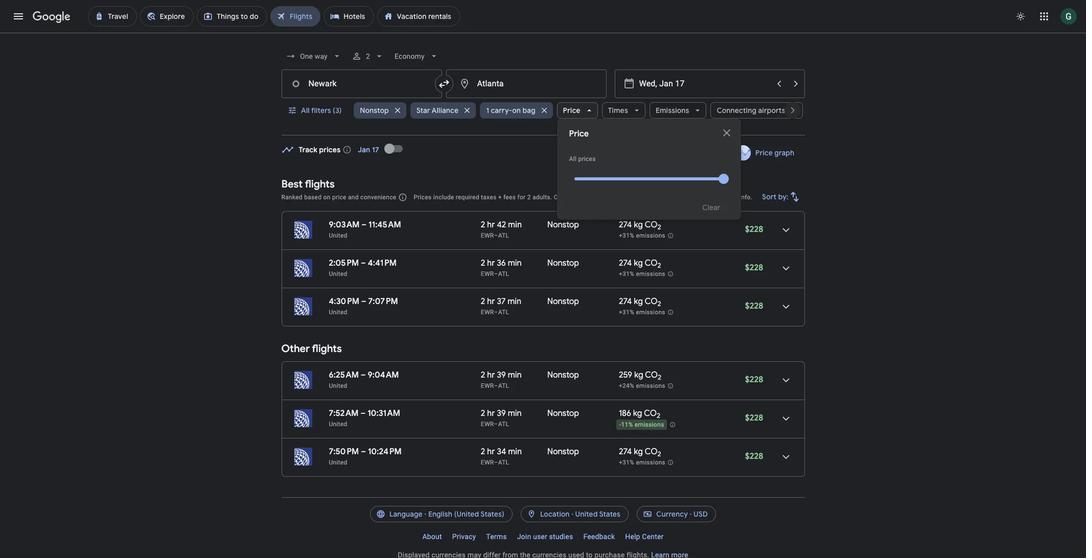 Task type: describe. For each thing, give the bounding box(es) containing it.
10:31 am
[[368, 409, 401, 419]]

274 kg co 2 for 2 hr 37 min
[[619, 297, 662, 309]]

+31% emissions for 2 hr 34 min
[[619, 459, 666, 467]]

+24%
[[619, 383, 635, 390]]

10:24 pm
[[368, 447, 402, 457]]

connecting airports button
[[711, 98, 803, 123]]

2 hr 39 min ewr – atl for 10:31 am
[[481, 409, 522, 428]]

– inside 7:50 pm – 10:24 pm united
[[361, 447, 366, 457]]

price graph
[[756, 148, 795, 158]]

flight details. leaves newark liberty international airport at 7:52 am on wednesday, january 17 and arrives at hartsfield-jackson atlanta international airport at 10:31 am on wednesday, january 17. image
[[774, 407, 799, 431]]

loading results progress bar
[[0, 33, 1087, 35]]

hr for 10:31 am
[[488, 409, 495, 419]]

nonstop flight. element for 10:31 am
[[548, 409, 580, 420]]

-
[[620, 422, 622, 429]]

united for 2:05 pm
[[329, 271, 348, 278]]

on for based
[[324, 194, 331, 201]]

nonstop button
[[354, 98, 406, 123]]

– inside 2 hr 34 min ewr – atl
[[494, 459, 499, 466]]

co for 10:31 am
[[644, 409, 657, 419]]

track prices
[[299, 145, 341, 154]]

9:03 am – 11:45 am united
[[329, 220, 401, 239]]

emissions
[[656, 106, 690, 115]]

2 inside 186 kg co 2
[[657, 412, 661, 421]]

9:03 am
[[329, 220, 360, 230]]

location
[[541, 510, 570, 519]]

Departure time: 7:50 PM. text field
[[329, 447, 359, 457]]

nonstop for 7:07 pm
[[548, 297, 580, 307]]

Departure time: 2:05 PM. text field
[[329, 258, 359, 269]]

1 vertical spatial price
[[570, 129, 589, 139]]

total duration 2 hr 34 min. element
[[481, 447, 548, 459]]

emissions for 2 hr 42 min
[[637, 232, 666, 239]]

usd
[[694, 510, 708, 519]]

by:
[[779, 192, 789, 202]]

main menu image
[[12, 10, 25, 23]]

– inside 6:25 am – 9:04 am united
[[361, 370, 366, 381]]

hr for 7:07 pm
[[488, 297, 495, 307]]

2 hr 39 min ewr – atl for 9:04 am
[[481, 370, 522, 390]]

leaves newark liberty international airport at 7:50 pm on wednesday, january 17 and arrives at hartsfield-jackson atlanta international airport at 10:24 pm on wednesday, january 17. element
[[329, 447, 402, 457]]

min for 11:45 am
[[508, 220, 522, 230]]

privacy
[[453, 533, 476, 541]]

7:07 pm
[[369, 297, 398, 307]]

leaves newark liberty international airport at 4:30 pm on wednesday, january 17 and arrives at hartsfield-jackson atlanta international airport at 7:07 pm on wednesday, january 17. element
[[329, 297, 398, 307]]

jan
[[358, 145, 371, 154]]

228 us dollars text field for 10:24 pm
[[746, 452, 764, 462]]

flight details. leaves newark liberty international airport at 7:50 pm on wednesday, january 17 and arrives at hartsfield-jackson atlanta international airport at 10:24 pm on wednesday, january 17. image
[[774, 445, 799, 470]]

2 button
[[348, 44, 389, 69]]

228 us dollars text field for 10:31 am
[[746, 413, 764, 424]]

states
[[600, 510, 621, 519]]

kg for 10:31 am
[[634, 409, 643, 419]]

nonstop flight. element for 4:41 pm
[[548, 258, 580, 270]]

17
[[372, 145, 379, 154]]

feedback link
[[579, 529, 621, 545]]

co for 7:07 pm
[[645, 297, 658, 307]]

fees
[[504, 194, 516, 201]]

1 carry-on bag
[[487, 106, 536, 115]]

united states
[[576, 510, 621, 519]]

228 us dollars text field for 9:04 am
[[746, 375, 764, 385]]

co for 9:04 am
[[646, 370, 658, 381]]

186
[[619, 409, 632, 419]]

price inside popup button
[[563, 106, 581, 115]]

-11% emissions
[[620, 422, 665, 429]]

help center link
[[621, 529, 669, 545]]

co for 11:45 am
[[645, 220, 658, 230]]

swap origin and destination. image
[[438, 78, 450, 90]]

4:30 pm – 7:07 pm united
[[329, 297, 398, 316]]

filters
[[311, 106, 331, 115]]

join user studies link
[[512, 529, 579, 545]]

main content containing best flights
[[282, 137, 805, 485]]

274 kg co 2 for 2 hr 36 min
[[619, 258, 662, 270]]

all filters (3)
[[301, 106, 342, 115]]

charges
[[580, 194, 603, 201]]

42
[[497, 220, 507, 230]]

other flights
[[282, 343, 342, 355]]

adults.
[[533, 194, 553, 201]]

emissions for 2 hr 34 min
[[637, 459, 666, 467]]

nonstop flight. element for 9:04 am
[[548, 370, 580, 382]]

hr for 11:45 am
[[488, 220, 495, 230]]

(united
[[455, 510, 479, 519]]

186 kg co 2
[[619, 409, 661, 421]]

optional
[[554, 194, 578, 201]]

39 for 9:04 am
[[497, 370, 506, 381]]

star alliance button
[[411, 98, 476, 123]]

close dialog image
[[721, 127, 733, 139]]

atl for 4:41 pm
[[499, 271, 510, 278]]

Arrival time: 4:41 PM. text field
[[368, 258, 397, 269]]

– inside 4:30 pm – 7:07 pm united
[[362, 297, 367, 307]]

emissions button
[[650, 98, 707, 123]]

sort by: button
[[758, 185, 805, 209]]

required
[[456, 194, 480, 201]]

Arrival time: 11:45 AM. text field
[[369, 220, 401, 230]]

9:04 am
[[368, 370, 399, 381]]

nonstop for 10:31 am
[[548, 409, 580, 419]]

for
[[518, 194, 526, 201]]

co for 10:24 pm
[[645, 447, 658, 457]]

+31% for 2 hr 42 min
[[619, 232, 635, 239]]

leaves newark liberty international airport at 2:05 pm on wednesday, january 17 and arrives at hartsfield-jackson atlanta international airport at 4:41 pm on wednesday, january 17. element
[[329, 258, 397, 269]]

emissions for 2 hr 36 min
[[637, 271, 666, 278]]

259
[[619, 370, 633, 381]]

all for all prices
[[570, 155, 577, 163]]

times button
[[602, 98, 646, 123]]

price
[[332, 194, 347, 201]]

ewr for 10:31 am
[[481, 421, 494, 428]]

join user studies
[[517, 533, 574, 541]]

atl for 10:31 am
[[499, 421, 510, 428]]

flight details. leaves newark liberty international airport at 6:25 am on wednesday, january 17 and arrives at hartsfield-jackson atlanta international airport at 9:04 am on wednesday, january 17. image
[[774, 368, 799, 393]]

total duration 2 hr 37 min. element
[[481, 297, 548, 308]]

min for 4:41 pm
[[508, 258, 522, 269]]

1 carry-on bag button
[[480, 98, 553, 123]]

help center
[[626, 533, 664, 541]]

leaves newark liberty international airport at 7:52 am on wednesday, january 17 and arrives at hartsfield-jackson atlanta international airport at 10:31 am on wednesday, january 17. element
[[329, 409, 401, 419]]

274 kg co 2 for 2 hr 42 min
[[619, 220, 662, 232]]

+24% emissions
[[619, 383, 666, 390]]

star
[[417, 106, 430, 115]]

optional charges and
[[554, 194, 617, 201]]

nonstop for 10:24 pm
[[548, 447, 580, 457]]

leaves newark liberty international airport at 6:25 am on wednesday, january 17 and arrives at hartsfield-jackson atlanta international airport at 9:04 am on wednesday, january 17. element
[[329, 370, 399, 381]]

ewr for 4:41 pm
[[481, 271, 494, 278]]

4:41 pm
[[368, 258, 397, 269]]

other
[[282, 343, 310, 355]]

include
[[434, 194, 454, 201]]

11:45 am
[[369, 220, 401, 230]]

leaves newark liberty international airport at 9:03 am on wednesday, january 17 and arrives at hartsfield-jackson atlanta international airport at 11:45 am on wednesday, january 17. element
[[329, 220, 401, 230]]

2 inside 2 hr 37 min ewr – atl
[[481, 297, 486, 307]]

help
[[626, 533, 641, 541]]

Arrival time: 10:24 PM. text field
[[368, 447, 402, 457]]

english
[[429, 510, 453, 519]]

ewr for 7:07 pm
[[481, 309, 494, 316]]

228 US dollars text field
[[746, 301, 764, 312]]

terms link
[[482, 529, 512, 545]]

change appearance image
[[1009, 4, 1034, 29]]

united for 9:03 am
[[329, 232, 348, 239]]

best flights
[[282, 178, 335, 191]]

price inside button
[[756, 148, 774, 158]]

ranked based on price and convenience
[[282, 194, 397, 201]]

times
[[608, 106, 629, 115]]

flights for best flights
[[305, 178, 335, 191]]

price button
[[557, 98, 598, 123]]

ewr for 9:04 am
[[481, 383, 494, 390]]

37
[[497, 297, 506, 307]]

+31% emissions for 2 hr 42 min
[[619, 232, 666, 239]]

join
[[517, 533, 532, 541]]

hr for 10:24 pm
[[488, 447, 495, 457]]

7:52 am
[[329, 409, 359, 419]]

currency
[[657, 510, 689, 519]]

convenience
[[361, 194, 397, 201]]

states)
[[481, 510, 505, 519]]

kg for 10:24 pm
[[634, 447, 643, 457]]

prices for track prices
[[319, 145, 341, 154]]

flight details. leaves newark liberty international airport at 2:05 pm on wednesday, january 17 and arrives at hartsfield-jackson atlanta international airport at 4:41 pm on wednesday, january 17. image
[[774, 256, 799, 281]]

about
[[423, 533, 442, 541]]

ewr for 11:45 am
[[481, 232, 494, 239]]

– inside 2 hr 42 min ewr – atl
[[494, 232, 499, 239]]

based
[[304, 194, 322, 201]]

all prices
[[570, 155, 596, 163]]

alliance
[[432, 106, 459, 115]]

total duration 2 hr 36 min. element
[[481, 258, 548, 270]]

studies
[[550, 533, 574, 541]]

228 US dollars text field
[[746, 225, 764, 235]]



Task type: vqa. For each thing, say whether or not it's contained in the screenshot.


Task type: locate. For each thing, give the bounding box(es) containing it.
Departure text field
[[640, 70, 771, 98]]

main content
[[282, 137, 805, 485]]

and right charges
[[605, 194, 615, 201]]

– inside 9:03 am – 11:45 am united
[[362, 220, 367, 230]]

taxes
[[481, 194, 497, 201]]

nonstop for 11:45 am
[[548, 220, 580, 230]]

user
[[533, 533, 548, 541]]

prices left learn more about tracked prices image
[[319, 145, 341, 154]]

274 for 2 hr 36 min
[[619, 258, 632, 269]]

price right bag
[[563, 106, 581, 115]]

flights up "based"
[[305, 178, 335, 191]]

atl for 11:45 am
[[499, 232, 510, 239]]

$228 left flight details. leaves newark liberty international airport at 7:52 am on wednesday, january 17 and arrives at hartsfield-jackson atlanta international airport at 10:31 am on wednesday, january 17. icon
[[746, 413, 764, 424]]

3 hr from the top
[[488, 297, 495, 307]]

1 ewr from the top
[[481, 232, 494, 239]]

price graph button
[[730, 144, 803, 162]]

atl for 7:07 pm
[[499, 309, 510, 316]]

4 ewr from the top
[[481, 383, 494, 390]]

4 274 kg co 2 from the top
[[619, 447, 662, 459]]

hr for 9:04 am
[[488, 370, 495, 381]]

all inside button
[[301, 106, 310, 115]]

2 274 kg co 2 from the top
[[619, 258, 662, 270]]

kg for 9:04 am
[[635, 370, 644, 381]]

1 vertical spatial flights
[[312, 343, 342, 355]]

– inside 2 hr 37 min ewr – atl
[[494, 309, 499, 316]]

min for 10:31 am
[[508, 409, 522, 419]]

nonstop inside popup button
[[360, 106, 389, 115]]

$228 for 10:31 am
[[746, 413, 764, 424]]

min inside 2 hr 34 min ewr – atl
[[509, 447, 522, 457]]

learn more about tracked prices image
[[343, 145, 352, 154]]

Departure time: 4:30 PM. text field
[[329, 297, 360, 307]]

language
[[390, 510, 423, 519]]

prices
[[319, 145, 341, 154], [579, 155, 596, 163]]

0 horizontal spatial all
[[301, 106, 310, 115]]

kg
[[634, 220, 643, 230], [634, 258, 643, 269], [634, 297, 643, 307], [635, 370, 644, 381], [634, 409, 643, 419], [634, 447, 643, 457]]

274 for 2 hr 37 min
[[619, 297, 632, 307]]

2:05 pm
[[329, 258, 359, 269]]

– inside 7:52 am – 10:31 am united
[[361, 409, 366, 419]]

2 inside 2 hr 36 min ewr – atl
[[481, 258, 486, 269]]

1 39 from the top
[[497, 370, 506, 381]]

+31% for 2 hr 34 min
[[619, 459, 635, 467]]

+31% for 2 hr 37 min
[[619, 309, 635, 316]]

nonstop for 9:04 am
[[548, 370, 580, 381]]

None search field
[[282, 44, 805, 220]]

274 kg co 2
[[619, 220, 662, 232], [619, 258, 662, 270], [619, 297, 662, 309], [619, 447, 662, 459]]

nonstop flight. element
[[548, 220, 580, 232], [548, 258, 580, 270], [548, 297, 580, 308], [548, 370, 580, 382], [548, 409, 580, 420], [548, 447, 580, 459]]

4 hr from the top
[[488, 370, 495, 381]]

3 ewr from the top
[[481, 309, 494, 316]]

sort by:
[[763, 192, 789, 202]]

2 hr 36 min ewr – atl
[[481, 258, 522, 278]]

39 for 10:31 am
[[497, 409, 506, 419]]

learn more about ranking image
[[399, 193, 408, 202]]

united inside "2:05 pm – 4:41 pm united"
[[329, 271, 348, 278]]

united left states
[[576, 510, 598, 519]]

3 274 kg co 2 from the top
[[619, 297, 662, 309]]

nonstop flight. element for 11:45 am
[[548, 220, 580, 232]]

on inside popup button
[[513, 106, 521, 115]]

4 atl from the top
[[499, 383, 510, 390]]

2:05 pm – 4:41 pm united
[[329, 258, 397, 278]]

hr
[[488, 220, 495, 230], [488, 258, 495, 269], [488, 297, 495, 307], [488, 370, 495, 381], [488, 409, 495, 419], [488, 447, 495, 457]]

all filters (3) button
[[282, 98, 350, 123]]

1 $228 from the top
[[746, 225, 764, 235]]

united for 4:30 pm
[[329, 309, 348, 316]]

0 vertical spatial prices
[[319, 145, 341, 154]]

6 $228 from the top
[[746, 452, 764, 462]]

$228 for 10:24 pm
[[746, 452, 764, 462]]

34
[[497, 447, 507, 457]]

prices inside find the best price "region"
[[319, 145, 341, 154]]

+31%
[[619, 232, 635, 239], [619, 271, 635, 278], [619, 309, 635, 316], [619, 459, 635, 467]]

united inside 7:52 am – 10:31 am united
[[329, 421, 348, 428]]

4 +31% emissions from the top
[[619, 459, 666, 467]]

0 vertical spatial 2 hr 39 min ewr – atl
[[481, 370, 522, 390]]

$228 left flight details. leaves newark liberty international airport at 2:05 pm on wednesday, january 17 and arrives at hartsfield-jackson atlanta international airport at 4:41 pm on wednesday, january 17. icon
[[746, 263, 764, 273]]

1 hr from the top
[[488, 220, 495, 230]]

0 vertical spatial price
[[563, 106, 581, 115]]

min inside 2 hr 37 min ewr – atl
[[508, 297, 522, 307]]

nonstop for 4:41 pm
[[548, 258, 580, 269]]

6 atl from the top
[[499, 459, 510, 466]]

7:50 pm
[[329, 447, 359, 457]]

0 vertical spatial all
[[301, 106, 310, 115]]

atl inside 2 hr 34 min ewr – atl
[[499, 459, 510, 466]]

flights for other flights
[[312, 343, 342, 355]]

0 vertical spatial flights
[[305, 178, 335, 191]]

jan 17
[[358, 145, 379, 154]]

flight details. leaves newark liberty international airport at 9:03 am on wednesday, january 17 and arrives at hartsfield-jackson atlanta international airport at 11:45 am on wednesday, january 17. image
[[774, 218, 799, 242]]

price down price popup button
[[570, 129, 589, 139]]

star alliance
[[417, 106, 459, 115]]

united for 7:52 am
[[329, 421, 348, 428]]

co inside 186 kg co 2
[[644, 409, 657, 419]]

kg for 4:41 pm
[[634, 258, 643, 269]]

nonstop flight. element for 7:07 pm
[[548, 297, 580, 308]]

prices up optional charges and
[[579, 155, 596, 163]]

$228 left flight details. leaves newark liberty international airport at 4:30 pm on wednesday, january 17 and arrives at hartsfield-jackson atlanta international airport at 7:07 pm on wednesday, january 17. image
[[746, 301, 764, 312]]

connecting
[[717, 106, 757, 115]]

6 ewr from the top
[[481, 459, 494, 466]]

united down 2:05 pm
[[329, 271, 348, 278]]

Departure time: 9:03 AM. text field
[[329, 220, 360, 230]]

2 hr 37 min ewr – atl
[[481, 297, 522, 316]]

prices for all prices
[[579, 155, 596, 163]]

$228 left flight details. leaves newark liberty international airport at 9:03 am on wednesday, january 17 and arrives at hartsfield-jackson atlanta international airport at 11:45 am on wednesday, january 17. image on the top right of the page
[[746, 225, 764, 235]]

1 vertical spatial prices
[[579, 155, 596, 163]]

2 and from the left
[[605, 194, 615, 201]]

price
[[563, 106, 581, 115], [570, 129, 589, 139], [756, 148, 774, 158]]

$228 left flight details. leaves newark liberty international airport at 6:25 am on wednesday, january 17 and arrives at hartsfield-jackson atlanta international airport at 9:04 am on wednesday, january 17. icon
[[746, 375, 764, 385]]

united down 9:03 am
[[329, 232, 348, 239]]

4 228 us dollars text field from the top
[[746, 452, 764, 462]]

None text field
[[282, 70, 442, 98], [446, 70, 607, 98], [282, 70, 442, 98], [446, 70, 607, 98]]

1 274 from the top
[[619, 220, 632, 230]]

6:25 am – 9:04 am united
[[329, 370, 399, 390]]

3 nonstop flight. element from the top
[[548, 297, 580, 308]]

ewr inside 2 hr 37 min ewr – atl
[[481, 309, 494, 316]]

2 39 from the top
[[497, 409, 506, 419]]

3 228 us dollars text field from the top
[[746, 413, 764, 424]]

prices
[[414, 194, 432, 201]]

min for 7:07 pm
[[508, 297, 522, 307]]

5 hr from the top
[[488, 409, 495, 419]]

and right price
[[348, 194, 359, 201]]

Arrival time: 9:04 AM. text field
[[368, 370, 399, 381]]

on left price
[[324, 194, 331, 201]]

hr for 4:41 pm
[[488, 258, 495, 269]]

kg inside 186 kg co 2
[[634, 409, 643, 419]]

0 horizontal spatial on
[[324, 194, 331, 201]]

english (united states)
[[429, 510, 505, 519]]

all for all filters (3)
[[301, 106, 310, 115]]

0 vertical spatial 39
[[497, 370, 506, 381]]

228 US dollars text field
[[746, 263, 764, 273], [746, 375, 764, 385], [746, 413, 764, 424], [746, 452, 764, 462]]

terms
[[487, 533, 507, 541]]

2 inside 2 hr 34 min ewr – atl
[[481, 447, 486, 457]]

next image
[[781, 98, 805, 123]]

1 horizontal spatial on
[[513, 106, 521, 115]]

atl
[[499, 232, 510, 239], [499, 271, 510, 278], [499, 309, 510, 316], [499, 383, 510, 390], [499, 421, 510, 428], [499, 459, 510, 466]]

ewr inside 2 hr 42 min ewr – atl
[[481, 232, 494, 239]]

228 us dollars text field for 4:41 pm
[[746, 263, 764, 273]]

emissions for 2 hr 37 min
[[637, 309, 666, 316]]

min for 9:04 am
[[508, 370, 522, 381]]

emissions for 2 hr 39 min
[[637, 383, 666, 390]]

Arrival time: 10:31 AM. text field
[[368, 409, 401, 419]]

1 vertical spatial total duration 2 hr 39 min. element
[[481, 409, 548, 420]]

274 for 2 hr 42 min
[[619, 220, 632, 230]]

2 atl from the top
[[499, 271, 510, 278]]

united inside 6:25 am – 9:04 am united
[[329, 383, 348, 390]]

ewr inside 2 hr 36 min ewr – atl
[[481, 271, 494, 278]]

5 nonstop flight. element from the top
[[548, 409, 580, 420]]

3 atl from the top
[[499, 309, 510, 316]]

2 nonstop flight. element from the top
[[548, 258, 580, 270]]

1 vertical spatial 39
[[497, 409, 506, 419]]

5 ewr from the top
[[481, 421, 494, 428]]

bag
[[523, 106, 536, 115]]

find the best price region
[[282, 137, 805, 170]]

2 hr 39 min ewr – atl
[[481, 370, 522, 390], [481, 409, 522, 428]]

all up the optional
[[570, 155, 577, 163]]

connecting airports
[[717, 106, 786, 115]]

7:52 am – 10:31 am united
[[329, 409, 401, 428]]

0 vertical spatial on
[[513, 106, 521, 115]]

1 horizontal spatial all
[[570, 155, 577, 163]]

+31% emissions for 2 hr 37 min
[[619, 309, 666, 316]]

emissions
[[637, 232, 666, 239], [637, 271, 666, 278], [637, 309, 666, 316], [637, 383, 666, 390], [635, 422, 665, 429], [637, 459, 666, 467]]

274 kg co 2 for 2 hr 34 min
[[619, 447, 662, 459]]

kg for 11:45 am
[[634, 220, 643, 230]]

259 kg co 2
[[619, 370, 662, 382]]

2 hr from the top
[[488, 258, 495, 269]]

track
[[299, 145, 318, 154]]

about link
[[418, 529, 447, 545]]

1
[[487, 106, 490, 115]]

274 for 2 hr 34 min
[[619, 447, 632, 457]]

flights right the other
[[312, 343, 342, 355]]

co inside 259 kg co 2
[[646, 370, 658, 381]]

228 us dollars text field left flight details. leaves newark liberty international airport at 7:50 pm on wednesday, january 17 and arrives at hartsfield-jackson atlanta international airport at 10:24 pm on wednesday, january 17. 'image'
[[746, 452, 764, 462]]

united down departure time: 4:30 pm. "text field"
[[329, 309, 348, 316]]

2 ewr from the top
[[481, 271, 494, 278]]

3 +31% from the top
[[619, 309, 635, 316]]

$228
[[746, 225, 764, 235], [746, 263, 764, 273], [746, 301, 764, 312], [746, 375, 764, 385], [746, 413, 764, 424], [746, 452, 764, 462]]

1 +31% from the top
[[619, 232, 635, 239]]

7:50 pm – 10:24 pm united
[[329, 447, 402, 466]]

0 horizontal spatial and
[[348, 194, 359, 201]]

2 total duration 2 hr 39 min. element from the top
[[481, 409, 548, 420]]

nonstop flight. element for 10:24 pm
[[548, 447, 580, 459]]

228 us dollars text field left flight details. leaves newark liberty international airport at 2:05 pm on wednesday, january 17 and arrives at hartsfield-jackson atlanta international airport at 4:41 pm on wednesday, january 17. icon
[[746, 263, 764, 273]]

– inside 2 hr 36 min ewr – atl
[[494, 271, 499, 278]]

atl for 10:24 pm
[[499, 459, 510, 466]]

all left filters
[[301, 106, 310, 115]]

4 274 from the top
[[619, 447, 632, 457]]

+
[[499, 194, 502, 201]]

on inside main content
[[324, 194, 331, 201]]

atl inside 2 hr 36 min ewr – atl
[[499, 271, 510, 278]]

ewr for 10:24 pm
[[481, 459, 494, 466]]

+31% emissions for 2 hr 36 min
[[619, 271, 666, 278]]

1 2 hr 39 min ewr – atl from the top
[[481, 370, 522, 390]]

airports
[[759, 106, 786, 115]]

united for 6:25 am
[[329, 383, 348, 390]]

Departure time: 7:52 AM. text field
[[329, 409, 359, 419]]

228 us dollars text field left flight details. leaves newark liberty international airport at 6:25 am on wednesday, january 17 and arrives at hartsfield-jackson atlanta international airport at 9:04 am on wednesday, january 17. icon
[[746, 375, 764, 385]]

price left graph
[[756, 148, 774, 158]]

2 +31% from the top
[[619, 271, 635, 278]]

united down departure time: 7:52 am. text field
[[329, 421, 348, 428]]

2 inside 259 kg co 2
[[658, 373, 662, 382]]

co
[[645, 220, 658, 230], [645, 258, 658, 269], [645, 297, 658, 307], [646, 370, 658, 381], [644, 409, 657, 419], [645, 447, 658, 457]]

carry-
[[491, 106, 513, 115]]

6 hr from the top
[[488, 447, 495, 457]]

1 horizontal spatial prices
[[579, 155, 596, 163]]

1 nonstop flight. element from the top
[[548, 220, 580, 232]]

1 horizontal spatial and
[[605, 194, 615, 201]]

prices include required taxes + fees for 2 adults.
[[414, 194, 553, 201]]

flight details. leaves newark liberty international airport at 4:30 pm on wednesday, january 17 and arrives at hartsfield-jackson atlanta international airport at 7:07 pm on wednesday, january 17. image
[[774, 295, 799, 319]]

hr inside 2 hr 37 min ewr – atl
[[488, 297, 495, 307]]

+31% emissions
[[619, 232, 666, 239], [619, 271, 666, 278], [619, 309, 666, 316], [619, 459, 666, 467]]

1 atl from the top
[[499, 232, 510, 239]]

4:30 pm
[[329, 297, 360, 307]]

2 inside popup button
[[366, 52, 371, 60]]

best
[[282, 178, 303, 191]]

2 hr 34 min ewr – atl
[[481, 447, 522, 466]]

total duration 2 hr 39 min. element for 259
[[481, 370, 548, 382]]

on for carry-
[[513, 106, 521, 115]]

none search field containing price
[[282, 44, 805, 220]]

atl for 9:04 am
[[499, 383, 510, 390]]

2 inside 2 hr 42 min ewr – atl
[[481, 220, 486, 230]]

0 horizontal spatial prices
[[319, 145, 341, 154]]

co for 4:41 pm
[[645, 258, 658, 269]]

total duration 2 hr 42 min. element
[[481, 220, 548, 232]]

flights
[[305, 178, 335, 191], [312, 343, 342, 355]]

min for 10:24 pm
[[509, 447, 522, 457]]

5 $228 from the top
[[746, 413, 764, 424]]

center
[[643, 533, 664, 541]]

2 228 us dollars text field from the top
[[746, 375, 764, 385]]

4 +31% from the top
[[619, 459, 635, 467]]

4 nonstop flight. element from the top
[[548, 370, 580, 382]]

Arrival time: 7:07 PM. text field
[[369, 297, 398, 307]]

privacy link
[[447, 529, 482, 545]]

1 vertical spatial all
[[570, 155, 577, 163]]

1 vertical spatial 2 hr 39 min ewr – atl
[[481, 409, 522, 428]]

hr inside 2 hr 42 min ewr – atl
[[488, 220, 495, 230]]

Departure time: 6:25 AM. text field
[[329, 370, 359, 381]]

39
[[497, 370, 506, 381], [497, 409, 506, 419]]

2 274 from the top
[[619, 258, 632, 269]]

1 vertical spatial on
[[324, 194, 331, 201]]

min
[[508, 220, 522, 230], [508, 258, 522, 269], [508, 297, 522, 307], [508, 370, 522, 381], [508, 409, 522, 419], [509, 447, 522, 457]]

$228 for 4:41 pm
[[746, 263, 764, 273]]

$228 for 7:07 pm
[[746, 301, 764, 312]]

on left bag
[[513, 106, 521, 115]]

$228 for 11:45 am
[[746, 225, 764, 235]]

+31% for 2 hr 36 min
[[619, 271, 635, 278]]

total duration 2 hr 39 min. element
[[481, 370, 548, 382], [481, 409, 548, 420]]

prices inside search box
[[579, 155, 596, 163]]

1 274 kg co 2 from the top
[[619, 220, 662, 232]]

– inside "2:05 pm – 4:41 pm united"
[[361, 258, 366, 269]]

$228 for 9:04 am
[[746, 375, 764, 385]]

0 vertical spatial total duration 2 hr 39 min. element
[[481, 370, 548, 382]]

hr inside 2 hr 34 min ewr – atl
[[488, 447, 495, 457]]

united for 7:50 pm
[[329, 459, 348, 466]]

None field
[[282, 47, 346, 65], [391, 47, 444, 65], [282, 47, 346, 65], [391, 47, 444, 65]]

min inside 2 hr 42 min ewr – atl
[[508, 220, 522, 230]]

united down 6:25 am text box
[[329, 383, 348, 390]]

228 us dollars text field left flight details. leaves newark liberty international airport at 7:52 am on wednesday, january 17 and arrives at hartsfield-jackson atlanta international airport at 10:31 am on wednesday, january 17. icon
[[746, 413, 764, 424]]

united inside 9:03 am – 11:45 am united
[[329, 232, 348, 239]]

3 274 from the top
[[619, 297, 632, 307]]

1 +31% emissions from the top
[[619, 232, 666, 239]]

1 total duration 2 hr 39 min. element from the top
[[481, 370, 548, 382]]

2 2 hr 39 min ewr – atl from the top
[[481, 409, 522, 428]]

on
[[513, 106, 521, 115], [324, 194, 331, 201]]

5 atl from the top
[[499, 421, 510, 428]]

$228 left flight details. leaves newark liberty international airport at 7:50 pm on wednesday, january 17 and arrives at hartsfield-jackson atlanta international airport at 10:24 pm on wednesday, january 17. 'image'
[[746, 452, 764, 462]]

atl inside 2 hr 37 min ewr – atl
[[499, 309, 510, 316]]

1 228 us dollars text field from the top
[[746, 263, 764, 273]]

6 nonstop flight. element from the top
[[548, 447, 580, 459]]

united inside 7:50 pm – 10:24 pm united
[[329, 459, 348, 466]]

2 hr 42 min ewr – atl
[[481, 220, 522, 239]]

2 vertical spatial price
[[756, 148, 774, 158]]

kg for 7:07 pm
[[634, 297, 643, 307]]

2 $228 from the top
[[746, 263, 764, 273]]

3 +31% emissions from the top
[[619, 309, 666, 316]]

united inside 4:30 pm – 7:07 pm united
[[329, 309, 348, 316]]

hr inside 2 hr 36 min ewr – atl
[[488, 258, 495, 269]]

united down 'departure time: 7:50 pm.' text field
[[329, 459, 348, 466]]

ewr inside 2 hr 34 min ewr – atl
[[481, 459, 494, 466]]

ranked
[[282, 194, 303, 201]]

total duration 2 hr 39 min. element for 186
[[481, 409, 548, 420]]

atl inside 2 hr 42 min ewr – atl
[[499, 232, 510, 239]]

1 and from the left
[[348, 194, 359, 201]]

min inside 2 hr 36 min ewr – atl
[[508, 258, 522, 269]]

274
[[619, 220, 632, 230], [619, 258, 632, 269], [619, 297, 632, 307], [619, 447, 632, 457]]

3 $228 from the top
[[746, 301, 764, 312]]

2 +31% emissions from the top
[[619, 271, 666, 278]]

4 $228 from the top
[[746, 375, 764, 385]]

kg inside 259 kg co 2
[[635, 370, 644, 381]]



